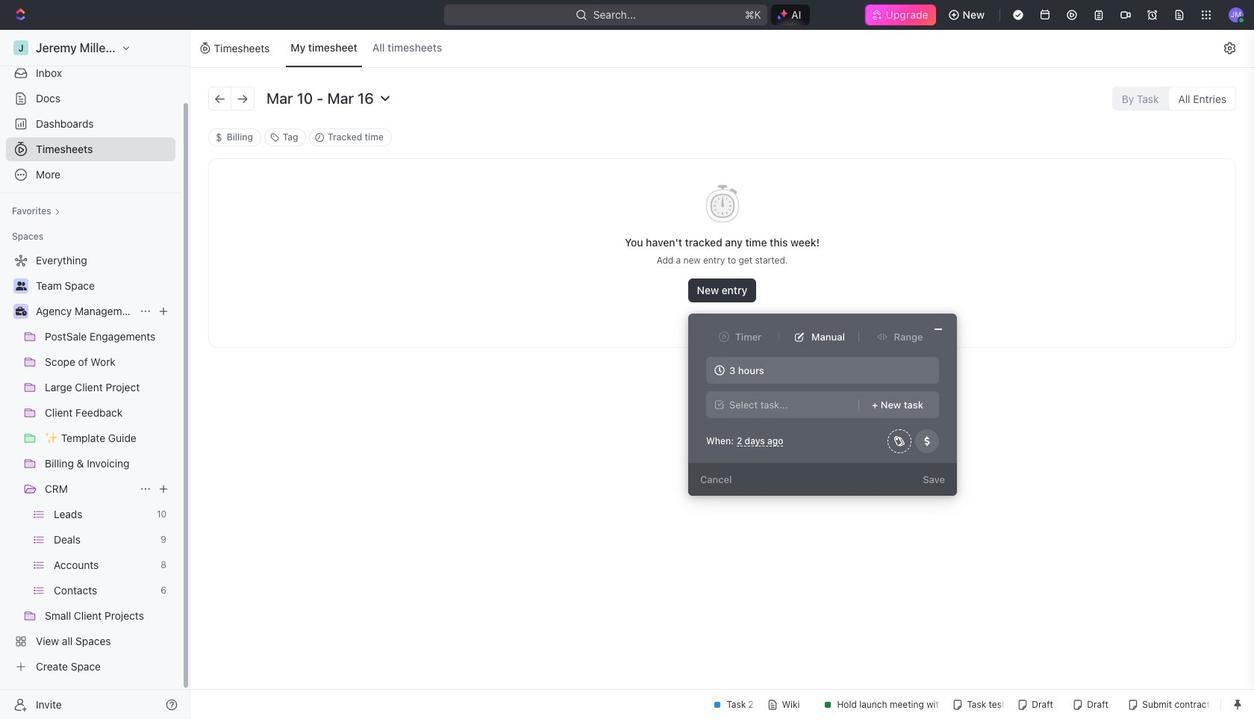 Task type: describe. For each thing, give the bounding box(es) containing it.
tree inside sidebar 'navigation'
[[6, 249, 175, 679]]

business time image
[[15, 307, 27, 316]]



Task type: vqa. For each thing, say whether or not it's contained in the screenshot.
Sidebar "navigation"
yes



Task type: locate. For each thing, give the bounding box(es) containing it.
sidebar navigation
[[0, 30, 190, 719]]

Enter time e.g. 3 hours 20 mins text field
[[706, 357, 939, 384]]

tree
[[6, 249, 175, 679]]



